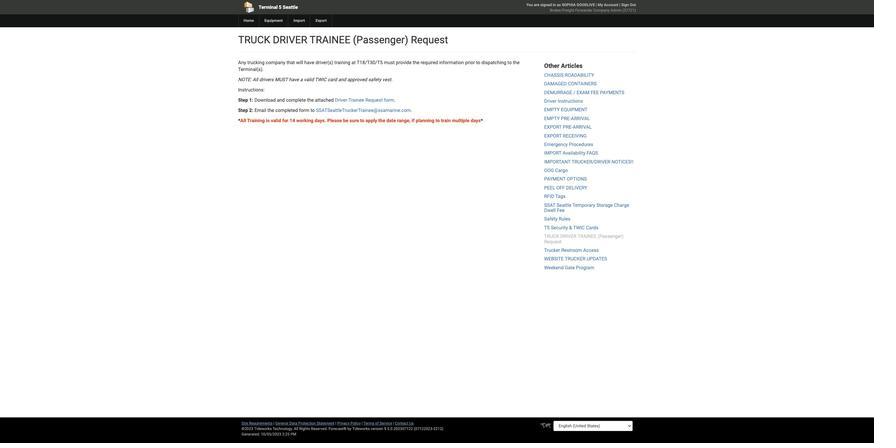 Task type: vqa. For each thing, say whether or not it's contained in the screenshot.
the left .
yes



Task type: locate. For each thing, give the bounding box(es) containing it.
2 export from the top
[[545, 133, 562, 139]]

ssatseattletruckertrainee@ssamarine.com
[[316, 108, 411, 113]]

roadability
[[565, 72, 595, 78]]

1 horizontal spatial all
[[253, 77, 258, 82]]

/
[[574, 90, 576, 95]]

storage
[[597, 202, 613, 208]]

and
[[338, 77, 346, 82], [277, 97, 285, 103]]

1 vertical spatial step
[[238, 108, 248, 113]]

step 2: email the completed form to ssatseattletruckertrainee@ssamarine.com .
[[238, 108, 412, 113]]

my
[[598, 3, 603, 7]]

must
[[384, 60, 395, 65]]

1 horizontal spatial *
[[481, 118, 483, 123]]

0 horizontal spatial driver
[[273, 34, 308, 46]]

be
[[343, 118, 349, 123]]

1 horizontal spatial twic
[[574, 225, 585, 231]]

emergency procedures link
[[545, 142, 594, 147]]

all right note:
[[253, 77, 258, 82]]

sign out link
[[622, 3, 636, 7]]

options
[[567, 176, 587, 182]]

0 horizontal spatial trainee
[[310, 34, 351, 46]]

step left 2:
[[238, 108, 248, 113]]

0 horizontal spatial valid
[[271, 118, 281, 123]]

and up the completed
[[277, 97, 285, 103]]

terminal(s).
[[238, 67, 264, 72]]

1 horizontal spatial truck
[[545, 234, 560, 239]]

0 vertical spatial request
[[411, 34, 448, 46]]

as
[[557, 3, 561, 7]]

email
[[255, 108, 266, 113]]

1 vertical spatial seattle
[[557, 202, 572, 208]]

request inside other articles chassis roadability damaged containers demurrage / exam fee payments driver instructions empty equipment empty pre-arrival export pre-arrival export receiving emergency procedures import availability faqs important trucker/driver notices!! oog cargo payment options peel off delivery rfid tags ssat seattle temporary storage charge dwell fee safety rules t5 security & twic cards truck driver trainee (passenger) request trucker restroom access website trucker updates weekend gate program
[[545, 239, 562, 245]]

step left "1:"
[[238, 97, 248, 103]]

twic
[[315, 77, 327, 82], [574, 225, 585, 231]]

0 vertical spatial form
[[384, 97, 394, 103]]

| left my in the top right of the page
[[596, 3, 597, 7]]

import link
[[288, 14, 310, 27]]

the left attached
[[307, 97, 314, 103]]

temporary
[[573, 202, 596, 208]]

any
[[238, 60, 246, 65]]

2 empty from the top
[[545, 116, 560, 121]]

arrival up receiving
[[573, 124, 592, 130]]

valid right a at the top left
[[304, 77, 314, 82]]

safety
[[368, 77, 381, 82]]

site requirements | general data protection statement | privacy policy | terms of service | contact us ©2023 tideworks technology. all rights reserved. forecast® by tideworks version 9.5.0.202307122 (07122023-2212) generated: 10/05/2023 2:25 pm
[[242, 422, 444, 437]]

1 vertical spatial form
[[299, 108, 310, 113]]

all left training
[[240, 118, 246, 123]]

2 step from the top
[[238, 108, 248, 113]]

other
[[545, 62, 560, 69]]

1 horizontal spatial (passenger)
[[598, 234, 624, 239]]

privacy
[[337, 422, 350, 426]]

1 vertical spatial request
[[366, 97, 383, 103]]

sign
[[622, 3, 629, 7]]

. up if
[[411, 108, 412, 113]]

and right card
[[338, 77, 346, 82]]

ssat seattle temporary storage charge dwell fee link
[[545, 202, 630, 213]]

must
[[275, 77, 288, 82]]

valid right is
[[271, 118, 281, 123]]

website trucker updates link
[[545, 256, 608, 262]]

0 horizontal spatial *
[[238, 118, 240, 123]]

1 horizontal spatial have
[[305, 60, 315, 65]]

note: all drivers must have a valid twic card and approved safety vest.
[[238, 77, 393, 82]]

you are signed in as sophia goodlive | my account | sign out broker/freight forwarder company admin (57721)
[[527, 3, 636, 13]]

home
[[244, 18, 254, 23]]

are
[[534, 3, 540, 7]]

to right prior
[[476, 60, 481, 65]]

driver down & on the bottom of page
[[561, 234, 577, 239]]

0 vertical spatial step
[[238, 97, 248, 103]]

1 horizontal spatial and
[[338, 77, 346, 82]]

0 horizontal spatial all
[[240, 118, 246, 123]]

export up export receiving link
[[545, 124, 562, 130]]

0 horizontal spatial truck
[[238, 34, 270, 46]]

form up the working
[[299, 108, 310, 113]]

demurrage
[[545, 90, 573, 95]]

the right dispatching
[[513, 60, 520, 65]]

generated:
[[242, 433, 260, 437]]

1 vertical spatial .
[[411, 108, 412, 113]]

faqs
[[587, 150, 598, 156]]

valid
[[304, 77, 314, 82], [271, 118, 281, 123]]

| left general
[[274, 422, 275, 426]]

1 horizontal spatial valid
[[304, 77, 314, 82]]

1 horizontal spatial seattle
[[557, 202, 572, 208]]

driver inside other articles chassis roadability damaged containers demurrage / exam fee payments driver instructions empty equipment empty pre-arrival export pre-arrival export receiving emergency procedures import availability faqs important trucker/driver notices!! oog cargo payment options peel off delivery rfid tags ssat seattle temporary storage charge dwell fee safety rules t5 security & twic cards truck driver trainee (passenger) request trucker restroom access website trucker updates weekend gate program
[[561, 234, 577, 239]]

1 export from the top
[[545, 124, 562, 130]]

training
[[247, 118, 265, 123]]

request up required
[[411, 34, 448, 46]]

0 vertical spatial all
[[253, 77, 258, 82]]

dispatching
[[482, 60, 507, 65]]

contact
[[395, 422, 409, 426]]

reserved.
[[311, 427, 328, 432]]

safety rules link
[[545, 216, 571, 222]]

| up 9.5.0.202307122
[[393, 422, 394, 426]]

cards
[[586, 225, 599, 231]]

0 vertical spatial .
[[394, 97, 396, 103]]

1 vertical spatial empty
[[545, 116, 560, 121]]

0 horizontal spatial form
[[299, 108, 310, 113]]

pre- down empty pre-arrival 'link'
[[563, 124, 573, 130]]

seattle down tags
[[557, 202, 572, 208]]

1 vertical spatial truck
[[545, 234, 560, 239]]

truck down t5
[[545, 234, 560, 239]]

2 vertical spatial request
[[545, 239, 562, 245]]

0 vertical spatial have
[[305, 60, 315, 65]]

(passenger) down cards
[[598, 234, 624, 239]]

forecast®
[[329, 427, 347, 432]]

all
[[253, 77, 258, 82], [240, 118, 246, 123], [294, 427, 299, 432]]

export up emergency
[[545, 133, 562, 139]]

days.
[[315, 118, 326, 123]]

0 horizontal spatial twic
[[315, 77, 327, 82]]

driver
[[273, 34, 308, 46], [561, 234, 577, 239]]

company
[[266, 60, 286, 65]]

the left date
[[379, 118, 385, 123]]

all up pm
[[294, 427, 299, 432]]

home link
[[238, 14, 259, 27]]

(passenger) up must
[[353, 34, 409, 46]]

* left training
[[238, 118, 240, 123]]

weekend gate program link
[[545, 265, 595, 271]]

the
[[413, 60, 420, 65], [513, 60, 520, 65], [307, 97, 314, 103], [268, 108, 274, 113], [379, 118, 385, 123]]

empty down empty equipment link
[[545, 116, 560, 121]]

general
[[276, 422, 289, 426]]

0 vertical spatial valid
[[304, 77, 314, 82]]

0 vertical spatial seattle
[[283, 4, 298, 10]]

trainee down "export" link
[[310, 34, 351, 46]]

approved
[[348, 77, 367, 82]]

procedures
[[569, 142, 594, 147]]

to
[[476, 60, 481, 65], [508, 60, 512, 65], [311, 108, 315, 113], [360, 118, 365, 123], [436, 118, 440, 123]]

1 vertical spatial arrival
[[573, 124, 592, 130]]

seattle right 5
[[283, 4, 298, 10]]

equipment
[[561, 107, 588, 113]]

0 vertical spatial and
[[338, 77, 346, 82]]

request up 'trucker'
[[545, 239, 562, 245]]

request up ssatseattletruckertrainee@ssamarine.com link
[[366, 97, 383, 103]]

privacy policy link
[[337, 422, 361, 426]]

account
[[604, 3, 619, 7]]

instructions
[[558, 98, 583, 104]]

1 horizontal spatial form
[[384, 97, 394, 103]]

to down step 1: download and complete the attached driver-trainee request form .
[[311, 108, 315, 113]]

* right multiple
[[481, 118, 483, 123]]

©2023 tideworks
[[242, 427, 272, 432]]

1 horizontal spatial driver
[[561, 234, 577, 239]]

trainee down cards
[[578, 234, 597, 239]]

| left sign
[[620, 3, 621, 7]]

0 vertical spatial export
[[545, 124, 562, 130]]

truck driver trainee (passenger) request
[[238, 34, 448, 46]]

form down vest. on the left top of page
[[384, 97, 394, 103]]

pre- down empty equipment link
[[561, 116, 571, 121]]

1 vertical spatial driver
[[561, 234, 577, 239]]

2 horizontal spatial all
[[294, 427, 299, 432]]

empty equipment link
[[545, 107, 588, 113]]

form
[[384, 97, 394, 103], [299, 108, 310, 113]]

. up date
[[394, 97, 396, 103]]

1 vertical spatial (passenger)
[[598, 234, 624, 239]]

2 horizontal spatial request
[[545, 239, 562, 245]]

0 vertical spatial twic
[[315, 77, 327, 82]]

have left a at the top left
[[289, 77, 299, 82]]

rfid
[[545, 194, 555, 199]]

1 vertical spatial twic
[[574, 225, 585, 231]]

have right 'will'
[[305, 60, 315, 65]]

0 horizontal spatial seattle
[[283, 4, 298, 10]]

0 vertical spatial (passenger)
[[353, 34, 409, 46]]

trucker
[[565, 256, 586, 262]]

trucker/driver
[[572, 159, 611, 165]]

1 vertical spatial export
[[545, 133, 562, 139]]

version
[[371, 427, 383, 432]]

driver down import link
[[273, 34, 308, 46]]

truck down home link
[[238, 34, 270, 46]]

notices!!
[[612, 159, 634, 165]]

step for step 2: email the completed form to ssatseattletruckertrainee@ssamarine.com .
[[238, 108, 248, 113]]

0 vertical spatial driver
[[273, 34, 308, 46]]

1 vertical spatial all
[[240, 118, 246, 123]]

step 1: download and complete the attached driver-trainee request form .
[[238, 97, 396, 103]]

arrival down equipment on the top right of the page
[[571, 116, 590, 121]]

*
[[238, 118, 240, 123], [481, 118, 483, 123]]

1 horizontal spatial trainee
[[578, 234, 597, 239]]

0 vertical spatial empty
[[545, 107, 560, 113]]

0 horizontal spatial have
[[289, 77, 299, 82]]

requirements
[[249, 422, 273, 426]]

to right dispatching
[[508, 60, 512, 65]]

card
[[328, 77, 337, 82]]

2:
[[249, 108, 253, 113]]

twic right & on the bottom of page
[[574, 225, 585, 231]]

protection
[[298, 422, 316, 426]]

empty down driver
[[545, 107, 560, 113]]

1 vertical spatial and
[[277, 97, 285, 103]]

1:
[[249, 97, 253, 103]]

1 step from the top
[[238, 97, 248, 103]]

site
[[242, 422, 248, 426]]

twic left card
[[315, 77, 327, 82]]

apply
[[366, 118, 377, 123]]

1 vertical spatial trainee
[[578, 234, 597, 239]]

2 vertical spatial all
[[294, 427, 299, 432]]

2 * from the left
[[481, 118, 483, 123]]

safety
[[545, 216, 558, 222]]

0 vertical spatial pre-
[[561, 116, 571, 121]]

rfid tags link
[[545, 194, 566, 199]]

technology.
[[273, 427, 293, 432]]



Task type: describe. For each thing, give the bounding box(es) containing it.
train
[[441, 118, 451, 123]]

oog cargo link
[[545, 168, 568, 173]]

damaged containers link
[[545, 81, 597, 87]]

t18/t30/t5
[[357, 60, 383, 65]]

emergency
[[545, 142, 568, 147]]

goodlive
[[577, 3, 595, 7]]

terminal 5 seattle link
[[238, 0, 398, 14]]

articles
[[561, 62, 583, 69]]

tideworks
[[352, 427, 370, 432]]

0 horizontal spatial .
[[394, 97, 396, 103]]

14
[[290, 118, 295, 123]]

driver
[[545, 98, 557, 104]]

trainee inside other articles chassis roadability damaged containers demurrage / exam fee payments driver instructions empty equipment empty pre-arrival export pre-arrival export receiving emergency procedures import availability faqs important trucker/driver notices!! oog cargo payment options peel off delivery rfid tags ssat seattle temporary storage charge dwell fee safety rules t5 security & twic cards truck driver trainee (passenger) request trucker restroom access website trucker updates weekend gate program
[[578, 234, 597, 239]]

1 vertical spatial have
[[289, 77, 299, 82]]

1 * from the left
[[238, 118, 240, 123]]

equipment link
[[259, 14, 288, 27]]

trucking
[[248, 60, 265, 65]]

policy
[[351, 422, 361, 426]]

t5 security & twic cards link
[[545, 225, 599, 231]]

my account link
[[598, 3, 619, 7]]

out
[[630, 3, 636, 7]]

truck inside other articles chassis roadability damaged containers demurrage / exam fee payments driver instructions empty equipment empty pre-arrival export pre-arrival export receiving emergency procedures import availability faqs important trucker/driver notices!! oog cargo payment options peel off delivery rfid tags ssat seattle temporary storage charge dwell fee safety rules t5 security & twic cards truck driver trainee (passenger) request trucker restroom access website trucker updates weekend gate program
[[545, 234, 560, 239]]

driver instructions link
[[545, 98, 583, 104]]

general data protection statement link
[[276, 422, 335, 426]]

the right provide
[[413, 60, 420, 65]]

information
[[440, 60, 464, 65]]

have inside any trucking company that will have driver(s) training at t18/t30/t5 must provide the required information prior to dispatching to the terminal(s).
[[305, 60, 315, 65]]

program
[[576, 265, 595, 271]]

1 vertical spatial valid
[[271, 118, 281, 123]]

other articles chassis roadability damaged containers demurrage / exam fee payments driver instructions empty equipment empty pre-arrival export pre-arrival export receiving emergency procedures import availability faqs important trucker/driver notices!! oog cargo payment options peel off delivery rfid tags ssat seattle temporary storage charge dwell fee safety rules t5 security & twic cards truck driver trainee (passenger) request trucker restroom access website trucker updates weekend gate program
[[545, 62, 634, 271]]

to right sure
[[360, 118, 365, 123]]

data
[[290, 422, 297, 426]]

important trucker/driver notices!! link
[[545, 159, 634, 165]]

payment
[[545, 176, 566, 182]]

a
[[300, 77, 303, 82]]

service
[[380, 422, 392, 426]]

restroom
[[562, 248, 582, 253]]

all for note:
[[253, 77, 258, 82]]

terminal
[[259, 4, 278, 10]]

all for *
[[240, 118, 246, 123]]

working
[[296, 118, 314, 123]]

sure
[[350, 118, 359, 123]]

broker/freight
[[550, 8, 575, 13]]

trucker
[[545, 248, 561, 253]]

1 vertical spatial pre-
[[563, 124, 573, 130]]

empty pre-arrival link
[[545, 116, 590, 121]]

step for step 1: download and complete the attached driver-trainee request form .
[[238, 97, 248, 103]]

vest.
[[383, 77, 393, 82]]

if
[[412, 118, 415, 123]]

is
[[266, 118, 270, 123]]

admin
[[611, 8, 622, 13]]

1 horizontal spatial request
[[411, 34, 448, 46]]

0 horizontal spatial (passenger)
[[353, 34, 409, 46]]

seattle inside other articles chassis roadability damaged containers demurrage / exam fee payments driver instructions empty equipment empty pre-arrival export pre-arrival export receiving emergency procedures import availability faqs important trucker/driver notices!! oog cargo payment options peel off delivery rfid tags ssat seattle temporary storage charge dwell fee safety rules t5 security & twic cards truck driver trainee (passenger) request trucker restroom access website trucker updates weekend gate program
[[557, 202, 572, 208]]

important
[[545, 159, 571, 165]]

export pre-arrival link
[[545, 124, 592, 130]]

0 vertical spatial truck
[[238, 34, 270, 46]]

of
[[375, 422, 379, 426]]

access
[[584, 248, 599, 253]]

0 horizontal spatial and
[[277, 97, 285, 103]]

twic inside other articles chassis roadability damaged containers demurrage / exam fee payments driver instructions empty equipment empty pre-arrival export pre-arrival export receiving emergency procedures import availability faqs important trucker/driver notices!! oog cargo payment options peel off delivery rfid tags ssat seattle temporary storage charge dwell fee safety rules t5 security & twic cards truck driver trainee (passenger) request trucker restroom access website trucker updates weekend gate program
[[574, 225, 585, 231]]

* all training is valid for 14 working days. please be sure to apply the date range, if planning to train multiple days *
[[238, 118, 483, 123]]

the right email
[[268, 108, 274, 113]]

all inside "site requirements | general data protection statement | privacy policy | terms of service | contact us ©2023 tideworks technology. all rights reserved. forecast® by tideworks version 9.5.0.202307122 (07122023-2212) generated: 10/05/2023 2:25 pm"
[[294, 427, 299, 432]]

demurrage / exam fee payments link
[[545, 90, 625, 95]]

fee
[[591, 90, 599, 95]]

damaged
[[545, 81, 567, 87]]

us
[[409, 422, 414, 426]]

date
[[387, 118, 396, 123]]

peel
[[545, 185, 556, 191]]

10/05/2023
[[261, 433, 281, 437]]

ssatseattletruckertrainee@ssamarine.com link
[[316, 108, 411, 113]]

tags
[[556, 194, 566, 199]]

training
[[335, 60, 351, 65]]

fee
[[557, 208, 565, 213]]

0 vertical spatial trainee
[[310, 34, 351, 46]]

gate
[[565, 265, 575, 271]]

to left the train
[[436, 118, 440, 123]]

any trucking company that will have driver(s) training at t18/t30/t5 must provide the required information prior to dispatching to the terminal(s).
[[238, 60, 520, 72]]

1 empty from the top
[[545, 107, 560, 113]]

cargo
[[556, 168, 568, 173]]

completed
[[276, 108, 298, 113]]

peel off delivery link
[[545, 185, 588, 191]]

at
[[352, 60, 356, 65]]

import
[[294, 18, 305, 23]]

0 vertical spatial arrival
[[571, 116, 590, 121]]

drivers
[[259, 77, 274, 82]]

| up the tideworks
[[362, 422, 363, 426]]

site requirements link
[[242, 422, 273, 426]]

rules
[[559, 216, 571, 222]]

days
[[471, 118, 481, 123]]

note:
[[238, 77, 252, 82]]

signed
[[541, 3, 552, 7]]

(passenger) inside other articles chassis roadability damaged containers demurrage / exam fee payments driver instructions empty equipment empty pre-arrival export pre-arrival export receiving emergency procedures import availability faqs important trucker/driver notices!! oog cargo payment options peel off delivery rfid tags ssat seattle temporary storage charge dwell fee safety rules t5 security & twic cards truck driver trainee (passenger) request trucker restroom access website trucker updates weekend gate program
[[598, 234, 624, 239]]

0 horizontal spatial request
[[366, 97, 383, 103]]

chassis
[[545, 72, 564, 78]]

1 horizontal spatial .
[[411, 108, 412, 113]]

security
[[551, 225, 568, 231]]

updates
[[587, 256, 608, 262]]

statement
[[317, 422, 335, 426]]

| up forecast®
[[336, 422, 336, 426]]

terms
[[364, 422, 374, 426]]

terms of service link
[[364, 422, 392, 426]]

(57721)
[[623, 8, 636, 13]]



